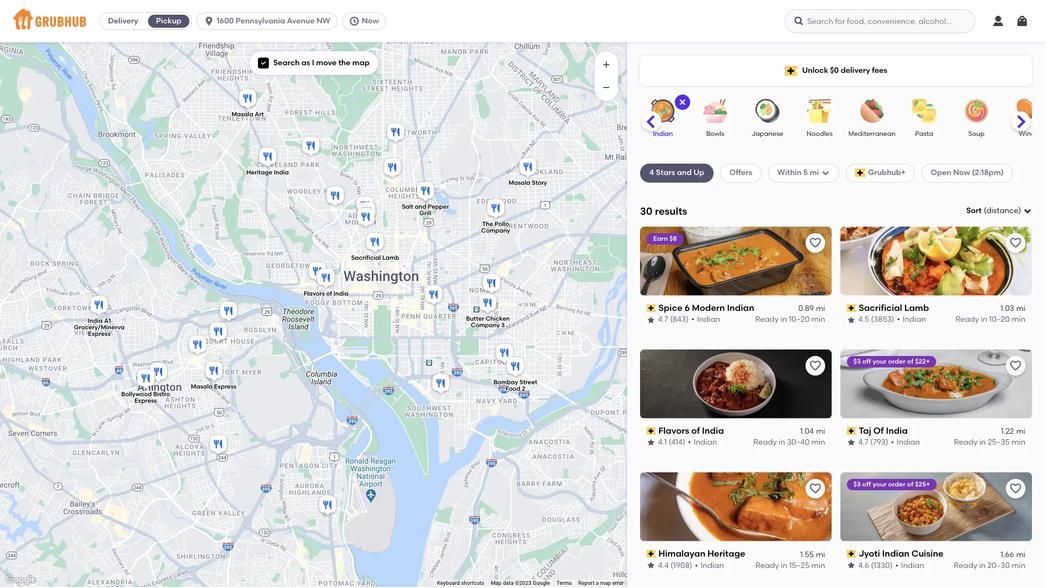Task type: vqa. For each thing, say whether or not it's contained in the screenshot.
2nd off from the top
yes



Task type: locate. For each thing, give the bounding box(es) containing it.
$3 down 4.5 on the right of the page
[[854, 358, 861, 366]]

sort
[[966, 206, 982, 216]]

salt
[[402, 203, 413, 210]]

min down the 0.89 mi
[[811, 315, 825, 325]]

ready for spice 6 modern indian
[[755, 315, 779, 325]]

1 your from the top
[[873, 358, 887, 366]]

sacrificial down the vegz icon
[[351, 255, 381, 262]]

1 horizontal spatial map
[[600, 581, 611, 587]]

0 horizontal spatial sacrificial
[[351, 255, 381, 262]]

1 horizontal spatial subscription pass image
[[847, 428, 857, 435]]

0 horizontal spatial heritage
[[246, 169, 272, 176]]

heritage india image
[[257, 146, 279, 170]]

noodles image
[[801, 99, 839, 123]]

mi right 1.55
[[816, 550, 825, 560]]

indian image
[[644, 99, 682, 123]]

4.7 (793)
[[858, 438, 888, 448]]

None field
[[966, 206, 1032, 217]]

flavors of india up (414)
[[659, 426, 724, 436]]

masala left the story
[[509, 180, 530, 187]]

• for 6
[[691, 315, 695, 325]]

Search for food, convenience, alcohol... search field
[[785, 9, 976, 33]]

• for heritage
[[695, 561, 698, 571]]

1 vertical spatial flavors
[[659, 426, 689, 436]]

subscription pass image for jyoti indian cuisine
[[847, 551, 857, 558]]

0 horizontal spatial lamb
[[382, 255, 399, 262]]

0 vertical spatial sacrificial
[[351, 255, 381, 262]]

1 vertical spatial sacrificial lamb
[[859, 303, 929, 313]]

• for of
[[891, 438, 894, 448]]

masala express bollywood bistro express
[[121, 384, 237, 405]]

min for flavors of india
[[811, 438, 825, 448]]

taj of india logo image
[[841, 350, 1032, 419]]

• indian down taj of india
[[891, 438, 920, 448]]

map right the
[[352, 58, 370, 68]]

0 vertical spatial 4.7
[[658, 315, 668, 325]]

4.7 down taj
[[858, 438, 869, 448]]

mi for flavors of india
[[816, 427, 825, 437]]

your down the (793)
[[873, 481, 887, 489]]

sacrificial lamb image
[[364, 231, 386, 255]]

order
[[888, 358, 906, 366], [888, 481, 906, 489]]

0 horizontal spatial svg image
[[349, 16, 360, 27]]

indian down modern
[[697, 315, 720, 325]]

10–20
[[789, 315, 810, 325], [989, 315, 1010, 325]]

report
[[578, 581, 595, 587]]

0 vertical spatial your
[[873, 358, 887, 366]]

10–20 down 1.03
[[989, 315, 1010, 325]]

indian up (1330)
[[882, 549, 910, 559]]

sacrificial up (3853)
[[859, 303, 902, 313]]

0 vertical spatial $3
[[854, 358, 861, 366]]

stars
[[656, 168, 675, 178]]

$3 down 4.7 (793) on the bottom of the page
[[854, 481, 861, 489]]

• indian down himalayan heritage
[[695, 561, 724, 571]]

1 off from the top
[[862, 358, 871, 366]]

1 horizontal spatial now
[[953, 168, 970, 178]]

report a map error link
[[578, 581, 624, 587]]

sacrificial lamb down the vegz icon
[[351, 255, 399, 262]]

1 vertical spatial order
[[888, 481, 906, 489]]

0 vertical spatial map
[[352, 58, 370, 68]]

of
[[326, 291, 332, 298], [907, 358, 914, 366], [691, 426, 700, 436], [907, 481, 914, 489]]

modern
[[692, 303, 725, 313]]

30–40
[[787, 438, 810, 448]]

taj
[[859, 426, 871, 436]]

0 horizontal spatial flavors
[[304, 291, 325, 298]]

search
[[273, 58, 300, 68]]

1 vertical spatial and
[[415, 203, 426, 210]]

flavors up 4.1 (414)
[[659, 426, 689, 436]]

• right (414)
[[688, 438, 691, 448]]

food
[[506, 386, 520, 393]]

ready in 10–20 min down 1.03
[[956, 315, 1026, 325]]

indian for himalayan
[[701, 561, 724, 571]]

0 horizontal spatial 10–20
[[789, 315, 810, 325]]

now button
[[342, 13, 390, 30]]

butter
[[466, 316, 484, 323]]

and right salt
[[415, 203, 426, 210]]

0 horizontal spatial masala
[[191, 384, 213, 391]]

0 vertical spatial heritage
[[246, 169, 272, 176]]

1 vertical spatial masala art image
[[430, 373, 452, 397]]

1 horizontal spatial ready in 10–20 min
[[956, 315, 1026, 325]]

salt and pepper grill ii image
[[385, 121, 407, 145]]

mediterranean image
[[853, 99, 891, 123]]

masala story image
[[517, 156, 539, 180]]

min down 1.55 mi
[[811, 561, 825, 571]]

bombay street food image
[[382, 157, 403, 181]]

1 horizontal spatial lamb
[[904, 303, 929, 313]]

svg image
[[349, 16, 360, 27], [794, 16, 805, 27], [821, 169, 830, 178]]

1 vertical spatial $3
[[854, 481, 861, 489]]

subscription pass image
[[647, 305, 656, 313], [847, 305, 857, 313], [647, 551, 656, 558], [847, 551, 857, 558]]

india inside india a1 grocery/minerva express
[[88, 318, 103, 325]]

• indian for indian
[[895, 561, 924, 571]]

in for taj of india
[[980, 438, 986, 448]]

order for indian
[[888, 481, 906, 489]]

star icon image for taj of india
[[847, 439, 856, 448]]

grubhub plus flag logo image
[[785, 66, 798, 76], [855, 169, 866, 178]]

unlock $0 delivery fees
[[802, 66, 888, 75]]

sacrificial lamb logo image
[[841, 227, 1032, 296]]

none field containing sort
[[966, 206, 1032, 217]]

earn $8
[[653, 235, 677, 243]]

2 subscription pass image from the left
[[847, 428, 857, 435]]

google image
[[3, 574, 39, 588]]

ready in 10–20 min for spice 6 modern indian
[[755, 315, 825, 325]]

sundara indian restaurant image
[[218, 300, 240, 324]]

1 vertical spatial off
[[862, 481, 871, 489]]

subscription pass image left the 'spice'
[[647, 305, 656, 313]]

soup
[[969, 130, 985, 138]]

1 horizontal spatial sacrificial
[[859, 303, 902, 313]]

1 horizontal spatial 10–20
[[989, 315, 1010, 325]]

masala left art
[[232, 111, 253, 118]]

in for flavors of india
[[779, 438, 785, 448]]

2 off from the top
[[862, 481, 871, 489]]

salt and pepper grill the pollo company
[[402, 203, 510, 234]]

0 horizontal spatial sacrificial lamb
[[351, 255, 399, 262]]

0 horizontal spatial 4.7
[[658, 315, 668, 325]]

subscription pass image for sacrificial lamb
[[847, 305, 857, 313]]

map region
[[0, 0, 663, 588]]

ready in 10–20 min down 0.89
[[755, 315, 825, 325]]

japanese
[[752, 130, 784, 138]]

0 horizontal spatial now
[[362, 16, 379, 26]]

2 10–20 from the left
[[989, 315, 1010, 325]]

svg image right 5
[[821, 169, 830, 178]]

svg image
[[992, 15, 1005, 28], [1016, 15, 1029, 28], [204, 16, 215, 27], [260, 60, 267, 66], [678, 98, 687, 107], [1023, 207, 1032, 216]]

heritage inside heritage india masala story
[[246, 169, 272, 176]]

1 vertical spatial heritage
[[708, 549, 746, 559]]

express
[[88, 331, 111, 338], [214, 384, 237, 391], [134, 398, 157, 405]]

star icon image left 4.7 (843)
[[647, 316, 655, 325]]

company inside butter chicken company 3
[[471, 322, 500, 329]]

up
[[694, 168, 704, 178]]

• indian for lamb
[[897, 315, 926, 325]]

india a1 grocery/minerva express
[[74, 318, 125, 338]]

taj of india image
[[306, 261, 328, 285]]

min for spice 6 modern indian
[[811, 315, 825, 325]]

sacrificial lamb up (3853)
[[859, 303, 929, 313]]

1 horizontal spatial flavors of india
[[659, 426, 724, 436]]

1 vertical spatial sacrificial
[[859, 303, 902, 313]]

ready in 15–25 min
[[756, 561, 825, 571]]

0 horizontal spatial subscription pass image
[[647, 428, 656, 435]]

masala art image
[[237, 88, 259, 112], [430, 373, 452, 397]]

1 vertical spatial 4.7
[[858, 438, 869, 448]]

flavors inside map region
[[304, 291, 325, 298]]

map
[[352, 58, 370, 68], [600, 581, 611, 587]]

off
[[862, 358, 871, 366], [862, 481, 871, 489]]

grubhub plus flag logo image left grubhub+
[[855, 169, 866, 178]]

as
[[301, 58, 310, 68]]

star icon image left '4.4'
[[647, 562, 655, 571]]

star icon image
[[647, 316, 655, 325], [847, 316, 856, 325], [647, 439, 655, 448], [847, 439, 856, 448], [647, 562, 655, 571], [847, 562, 856, 571]]

2 order from the top
[[888, 481, 906, 489]]

sort ( distance )
[[966, 206, 1021, 216]]

the
[[338, 58, 351, 68]]

mi right 1.66
[[1016, 550, 1026, 560]]

your
[[873, 358, 887, 366], [873, 481, 887, 489]]

mi right 1.03
[[1016, 304, 1026, 314]]

mi right "1.22" at the bottom right of the page
[[1016, 427, 1026, 437]]

4.7
[[658, 315, 668, 325], [858, 438, 869, 448]]

1 horizontal spatial and
[[677, 168, 692, 178]]

map
[[491, 581, 502, 587]]

ready for flavors of india
[[753, 438, 777, 448]]

0 horizontal spatial ready in 10–20 min
[[755, 315, 825, 325]]

now right nw
[[362, 16, 379, 26]]

express inside india a1 grocery/minerva express
[[88, 331, 111, 338]]

express down delhi dhaba icon
[[214, 384, 237, 391]]

2
[[522, 386, 525, 393]]

min down 1.22 mi
[[1012, 438, 1026, 448]]

subscription pass image left himalayan
[[647, 551, 656, 558]]

japanese image
[[749, 99, 787, 123]]

your down (3853)
[[873, 358, 887, 366]]

bombay street food 2 image
[[505, 356, 526, 380]]

1 vertical spatial grubhub plus flag logo image
[[855, 169, 866, 178]]

1 vertical spatial lamb
[[904, 303, 929, 313]]

1 horizontal spatial heritage
[[708, 549, 746, 559]]

1 order from the top
[[888, 358, 906, 366]]

himalayan heritage image
[[356, 201, 378, 225]]

min for jyoti indian cuisine
[[1012, 561, 1026, 571]]

0 horizontal spatial express
[[88, 331, 111, 338]]

• indian down jyoti indian cuisine
[[895, 561, 924, 571]]

1 subscription pass image from the left
[[647, 428, 656, 435]]

subscription pass image
[[647, 428, 656, 435], [847, 428, 857, 435]]

masala inside masala express bollywood bistro express
[[191, 384, 213, 391]]

and
[[677, 168, 692, 178], [415, 203, 426, 210]]

map right the a
[[600, 581, 611, 587]]

4.7 down the 'spice'
[[658, 315, 668, 325]]

1 vertical spatial masala
[[509, 180, 530, 187]]

jyoti indian cuisine image
[[354, 195, 376, 219]]

min down 1.03 mi
[[1012, 315, 1026, 325]]

0 vertical spatial flavors of india
[[304, 291, 349, 298]]

10–20 down 0.89
[[789, 315, 810, 325]]

• down himalayan heritage
[[695, 561, 698, 571]]

•
[[691, 315, 695, 325], [897, 315, 900, 325], [688, 438, 691, 448], [891, 438, 894, 448], [695, 561, 698, 571], [895, 561, 898, 571]]

express down the a1 at left bottom
[[88, 331, 111, 338]]

flavors of india image
[[315, 267, 337, 291]]

grubhub plus flag logo image for grubhub+
[[855, 169, 866, 178]]

2 horizontal spatial masala
[[509, 180, 530, 187]]

0 vertical spatial and
[[677, 168, 692, 178]]

$3 for jyoti
[[854, 481, 861, 489]]

order left $25+
[[888, 481, 906, 489]]

1600 pennsylvania avenue nw button
[[197, 13, 342, 30]]

1 horizontal spatial 4.7
[[858, 438, 869, 448]]

masala for masala art
[[232, 111, 253, 118]]

svg image inside field
[[1023, 207, 1032, 216]]

• right the (793)
[[891, 438, 894, 448]]

flavors down taj of india image
[[304, 291, 325, 298]]

star icon image left 4.7 (793) on the bottom of the page
[[847, 439, 856, 448]]

jyoti
[[859, 549, 880, 559]]

company down the pollo company icon
[[481, 227, 510, 234]]

himalayan heritage
[[659, 549, 746, 559]]

indian right (3853)
[[903, 315, 926, 325]]

4.5
[[858, 315, 869, 325]]

1 vertical spatial express
[[214, 384, 237, 391]]

off down 4.5 on the right of the page
[[862, 358, 871, 366]]

min down 1.66 mi
[[1012, 561, 1026, 571]]

2 vertical spatial masala
[[191, 384, 213, 391]]

mi right 1.04
[[816, 427, 825, 437]]

0 vertical spatial order
[[888, 358, 906, 366]]

1 10–20 from the left
[[789, 315, 810, 325]]

(2:18pm)
[[972, 168, 1004, 178]]

0 vertical spatial express
[[88, 331, 111, 338]]

0 vertical spatial company
[[481, 227, 510, 234]]

0 horizontal spatial grubhub plus flag logo image
[[785, 66, 798, 76]]

and left up
[[677, 168, 692, 178]]

star icon image left 4.1
[[647, 439, 655, 448]]

2 $3 from the top
[[854, 481, 861, 489]]

1 horizontal spatial express
[[134, 398, 157, 405]]

in for sacrificial lamb
[[981, 315, 987, 325]]

company
[[481, 227, 510, 234], [471, 322, 500, 329]]

4.4
[[658, 561, 669, 571]]

1600
[[217, 16, 234, 26]]

1 vertical spatial your
[[873, 481, 887, 489]]

0 vertical spatial flavors
[[304, 291, 325, 298]]

1 horizontal spatial flavors
[[659, 426, 689, 436]]

subscription pass image left jyoti
[[847, 551, 857, 558]]

offers
[[730, 168, 752, 178]]

pollo
[[495, 221, 509, 228]]

1 horizontal spatial svg image
[[794, 16, 805, 27]]

4.6 (1330)
[[858, 561, 893, 571]]

0 horizontal spatial flavors of india
[[304, 291, 349, 298]]

30 results
[[640, 205, 687, 218]]

fees
[[872, 66, 888, 75]]

indian down taj of india
[[897, 438, 920, 448]]

indian down jyoti indian cuisine
[[901, 561, 924, 571]]

india
[[274, 169, 289, 176], [334, 291, 349, 298], [88, 318, 103, 325], [702, 426, 724, 436], [886, 426, 908, 436]]

• right (3853)
[[897, 315, 900, 325]]

2 horizontal spatial express
[[214, 384, 237, 391]]

0 vertical spatial lamb
[[382, 255, 399, 262]]

now inside button
[[362, 16, 379, 26]]

1.66
[[1001, 550, 1014, 560]]

save this restaurant image
[[809, 237, 822, 250], [1009, 237, 1022, 250], [809, 360, 822, 373], [1009, 360, 1022, 373], [809, 483, 822, 496], [1009, 483, 1022, 496]]

mi right 0.89
[[816, 304, 825, 314]]

1.66 mi
[[1001, 550, 1026, 560]]

1 vertical spatial map
[[600, 581, 611, 587]]

min
[[811, 315, 825, 325], [1012, 315, 1026, 325], [811, 438, 825, 448], [1012, 438, 1026, 448], [811, 561, 825, 571], [1012, 561, 1026, 571]]

min for sacrificial lamb
[[1012, 315, 1026, 325]]

• for of
[[688, 438, 691, 448]]

)
[[1019, 206, 1021, 216]]

1 $3 from the top
[[854, 358, 861, 366]]

• indian right (414)
[[688, 438, 717, 448]]

• indian right (3853)
[[897, 315, 926, 325]]

(1908)
[[671, 561, 692, 571]]

svg image up unlock
[[794, 16, 805, 27]]

indian for jyoti
[[901, 561, 924, 571]]

flavors of india down taj of india image
[[304, 291, 349, 298]]

unlock
[[802, 66, 828, 75]]

• right (843)
[[691, 315, 695, 325]]

0 horizontal spatial masala art image
[[237, 88, 259, 112]]

search as i move the map
[[273, 58, 370, 68]]

ready for sacrificial lamb
[[956, 315, 979, 325]]

bowls image
[[696, 99, 734, 123]]

0 horizontal spatial and
[[415, 203, 426, 210]]

1.03 mi
[[1001, 304, 1026, 314]]

0 vertical spatial sacrificial lamb
[[351, 255, 399, 262]]

company inside salt and pepper grill the pollo company
[[481, 227, 510, 234]]

2 ready in 10–20 min from the left
[[956, 315, 1026, 325]]

1 horizontal spatial grubhub plus flag logo image
[[855, 169, 866, 178]]

• indian down spice 6 modern indian
[[691, 315, 720, 325]]

pickup button
[[146, 13, 192, 30]]

10–20 for sacrificial lamb
[[989, 315, 1010, 325]]

taj of india
[[859, 426, 908, 436]]

1 vertical spatial company
[[471, 322, 500, 329]]

express down bollywood bistro express icon
[[134, 398, 157, 405]]

1 ready in 10–20 min from the left
[[755, 315, 825, 325]]

grubhub plus flag logo image left unlock
[[785, 66, 798, 76]]

order left $22+
[[888, 358, 906, 366]]

mi for sacrificial lamb
[[1016, 304, 1026, 314]]

ready in 25–35 min
[[954, 438, 1026, 448]]

minus icon image
[[601, 82, 612, 93]]

indique image
[[300, 135, 322, 159]]

masala down spice kraft indian bistro - clarendon icon
[[191, 384, 213, 391]]

wings image
[[1010, 99, 1045, 123]]

lamb
[[382, 255, 399, 262], [904, 303, 929, 313]]

• indian for of
[[891, 438, 920, 448]]

of inside map region
[[326, 291, 332, 298]]

$3
[[854, 358, 861, 366], [854, 481, 861, 489]]

star icon image for sacrificial lamb
[[847, 316, 856, 325]]

• down jyoti indian cuisine
[[895, 561, 898, 571]]

jyoti indian cuisine
[[859, 549, 944, 559]]

masala for masala express bollywood bistro express
[[191, 384, 213, 391]]

0 vertical spatial now
[[362, 16, 379, 26]]

company left 3
[[471, 322, 500, 329]]

2 your from the top
[[873, 481, 887, 489]]

min down 1.04 mi
[[811, 438, 825, 448]]

©2023
[[515, 581, 532, 587]]

0 vertical spatial masala
[[232, 111, 253, 118]]

svg image right nw
[[349, 16, 360, 27]]

star icon image left 4.5 on the right of the page
[[847, 316, 856, 325]]

subscription pass image right the 0.89 mi
[[847, 305, 857, 313]]

indian right (414)
[[694, 438, 717, 448]]

• indian for heritage
[[695, 561, 724, 571]]

1 vertical spatial flavors of india
[[659, 426, 724, 436]]

star icon image left "4.6"
[[847, 562, 856, 571]]

indian for flavors
[[694, 438, 717, 448]]

subscription pass image for spice 6 modern indian
[[647, 305, 656, 313]]

0 vertical spatial grubhub plus flag logo image
[[785, 66, 798, 76]]

4.7 (843)
[[658, 315, 689, 325]]

1 horizontal spatial masala
[[232, 111, 253, 118]]

off down 4.7 (793) on the bottom of the page
[[862, 481, 871, 489]]

indian down himalayan heritage
[[701, 561, 724, 571]]

1 horizontal spatial sacrificial lamb
[[859, 303, 929, 313]]

0 vertical spatial off
[[862, 358, 871, 366]]

now right open
[[953, 168, 970, 178]]

ready for himalayan heritage
[[756, 561, 779, 571]]

ready in 10–20 min for sacrificial lamb
[[956, 315, 1026, 325]]



Task type: describe. For each thing, give the bounding box(es) containing it.
subscription pass image for flavors of india
[[647, 428, 656, 435]]

delivery
[[841, 66, 870, 75]]

indian right modern
[[727, 303, 754, 313]]

4.6
[[858, 561, 869, 571]]

pasta image
[[905, 99, 943, 123]]

rajaji indian cuisine image
[[324, 185, 346, 209]]

$3 for taj
[[854, 358, 861, 366]]

1600 pennsylvania avenue nw
[[217, 16, 330, 26]]

mi for jyoti indian cuisine
[[1016, 550, 1026, 560]]

distance
[[987, 206, 1019, 216]]

(843)
[[670, 315, 689, 325]]

terms
[[557, 581, 572, 587]]

cuisine
[[912, 549, 944, 559]]

results
[[655, 205, 687, 218]]

spice 6 modern indian image
[[423, 284, 445, 308]]

open
[[931, 168, 951, 178]]

0 horizontal spatial map
[[352, 58, 370, 68]]

indian for spice
[[697, 315, 720, 325]]

report a map error
[[578, 581, 624, 587]]

salt and pepper grill image
[[415, 180, 437, 204]]

4.5 (3853)
[[858, 315, 894, 325]]

mi right 5
[[810, 168, 819, 178]]

your for of
[[873, 358, 887, 366]]

himalayan heritage logo image
[[640, 473, 832, 542]]

in for jyoti indian cuisine
[[979, 561, 986, 571]]

your for indian
[[873, 481, 887, 489]]

1.03
[[1001, 304, 1014, 314]]

kohinoor dhaba image
[[317, 495, 339, 519]]

(1330)
[[871, 561, 893, 571]]

4 stars and up
[[649, 168, 704, 178]]

4.1
[[658, 438, 667, 448]]

jyoti indian cuisine logo image
[[841, 473, 1032, 542]]

20–30
[[988, 561, 1010, 571]]

butter chicken company 3 image
[[477, 292, 499, 316]]

indian for taj
[[897, 438, 920, 448]]

a1
[[104, 318, 111, 325]]

• for indian
[[895, 561, 898, 571]]

5
[[803, 168, 808, 178]]

10–20 for spice 6 modern indian
[[789, 315, 810, 325]]

mediterranean
[[849, 130, 896, 138]]

urban tandoor image
[[148, 361, 169, 385]]

delhi dhaba image
[[207, 321, 229, 345]]

0 vertical spatial masala art image
[[237, 88, 259, 112]]

and inside salt and pepper grill the pollo company
[[415, 203, 426, 210]]

masala inside heritage india masala story
[[509, 180, 530, 187]]

indigo image
[[481, 273, 502, 297]]

15–25
[[789, 561, 810, 571]]

spice 6 modern indian logo image
[[640, 227, 832, 296]]

svg image inside now button
[[349, 16, 360, 27]]

min for taj of india
[[1012, 438, 1026, 448]]

ready in 30–40 min
[[753, 438, 825, 448]]

sacrificial inside map region
[[351, 255, 381, 262]]

art
[[255, 111, 264, 118]]

earn
[[653, 235, 668, 243]]

i
[[312, 58, 314, 68]]

• indian for 6
[[691, 315, 720, 325]]

spice kraft indian bistro - clarendon image
[[187, 334, 208, 358]]

grubhub plus flag logo image for unlock $0 delivery fees
[[785, 66, 798, 76]]

ready for jyoti indian cuisine
[[954, 561, 977, 571]]

2 horizontal spatial svg image
[[821, 169, 830, 178]]

$22+
[[915, 358, 930, 366]]

terms link
[[557, 581, 572, 587]]

in for himalayan heritage
[[781, 561, 787, 571]]

soup image
[[958, 99, 996, 123]]

off for jyoti
[[862, 481, 871, 489]]

mi for taj of india
[[1016, 427, 1026, 437]]

0.89 mi
[[798, 304, 825, 314]]

(414)
[[669, 438, 685, 448]]

the
[[482, 221, 493, 228]]

star icon image for jyoti indian cuisine
[[847, 562, 856, 571]]

grubhub+
[[868, 168, 906, 178]]

pickup
[[156, 16, 182, 26]]

data
[[503, 581, 514, 587]]

in for spice 6 modern indian
[[781, 315, 787, 325]]

30
[[640, 205, 653, 218]]

indian for sacrificial
[[903, 315, 926, 325]]

vegz image
[[355, 206, 377, 230]]

main navigation navigation
[[0, 0, 1045, 42]]

order for of
[[888, 358, 906, 366]]

keyboard shortcuts button
[[437, 580, 484, 588]]

india inside heritage india masala story
[[274, 169, 289, 176]]

map data ©2023 google
[[491, 581, 550, 587]]

3
[[501, 322, 505, 329]]

1.04
[[800, 427, 814, 437]]

pepper
[[428, 203, 449, 210]]

ready in 20–30 min
[[954, 561, 1026, 571]]

bollywood bistro express image
[[135, 368, 157, 392]]

(
[[984, 206, 987, 216]]

(793)
[[870, 438, 888, 448]]

masala art
[[232, 111, 264, 118]]

the pollo company image
[[485, 198, 507, 222]]

heritage india masala story
[[246, 169, 547, 187]]

nw
[[316, 16, 330, 26]]

svg image inside 1600 pennsylvania avenue nw button
[[204, 16, 215, 27]]

city kabob & curry house image
[[207, 434, 229, 458]]

$8
[[670, 235, 677, 243]]

min for himalayan heritage
[[811, 561, 825, 571]]

within
[[777, 168, 802, 178]]

• for lamb
[[897, 315, 900, 325]]

1 vertical spatial now
[[953, 168, 970, 178]]

sacrificial lamb inside map region
[[351, 255, 399, 262]]

subscription pass image for taj of india
[[847, 428, 857, 435]]

(3853)
[[871, 315, 894, 325]]

move
[[316, 58, 337, 68]]

star icon image for himalayan heritage
[[647, 562, 655, 571]]

keyboard
[[437, 581, 460, 587]]

flavors of india inside map region
[[304, 291, 349, 298]]

4.7 for taj of india
[[858, 438, 869, 448]]

aatish on the hill image
[[494, 342, 516, 366]]

keyboard shortcuts
[[437, 581, 484, 587]]

chicken
[[486, 316, 510, 323]]

1 horizontal spatial masala art image
[[430, 373, 452, 397]]

bowls
[[706, 130, 724, 138]]

$0
[[830, 66, 839, 75]]

subscription pass image for himalayan heritage
[[647, 551, 656, 558]]

pennsylvania
[[236, 16, 285, 26]]

bollywood
[[121, 392, 152, 399]]

himalayan
[[659, 549, 706, 559]]

of
[[873, 426, 884, 436]]

4
[[649, 168, 654, 178]]

• indian for of
[[688, 438, 717, 448]]

off for taj
[[862, 358, 871, 366]]

1.22
[[1001, 427, 1014, 437]]

bombay street food 2
[[494, 379, 537, 393]]

indian down indian image
[[653, 130, 673, 138]]

bistro
[[153, 392, 170, 399]]

lamb inside map region
[[382, 255, 399, 262]]

delivery
[[108, 16, 138, 26]]

a
[[596, 581, 599, 587]]

noodles
[[807, 130, 833, 138]]

delivery button
[[100, 13, 146, 30]]

india a1 grocery/minerva express image
[[88, 295, 110, 318]]

story
[[532, 180, 547, 187]]

$3 off your order of $25+
[[854, 481, 930, 489]]

flavors of india logo image
[[640, 350, 832, 419]]

mi for himalayan heritage
[[816, 550, 825, 560]]

$3 off your order of $22+
[[854, 358, 930, 366]]

plus icon image
[[601, 59, 612, 70]]

within 5 mi
[[777, 168, 819, 178]]

star icon image for flavors of india
[[647, 439, 655, 448]]

ready for taj of india
[[954, 438, 978, 448]]

4.7 for spice 6 modern indian
[[658, 315, 668, 325]]

open now (2:18pm)
[[931, 168, 1004, 178]]

masala express image
[[203, 360, 225, 384]]

2 vertical spatial express
[[134, 398, 157, 405]]

avenue
[[287, 16, 315, 26]]

star icon image for spice 6 modern indian
[[647, 316, 655, 325]]

wings
[[1019, 130, 1039, 138]]

mi for spice 6 modern indian
[[816, 304, 825, 314]]



